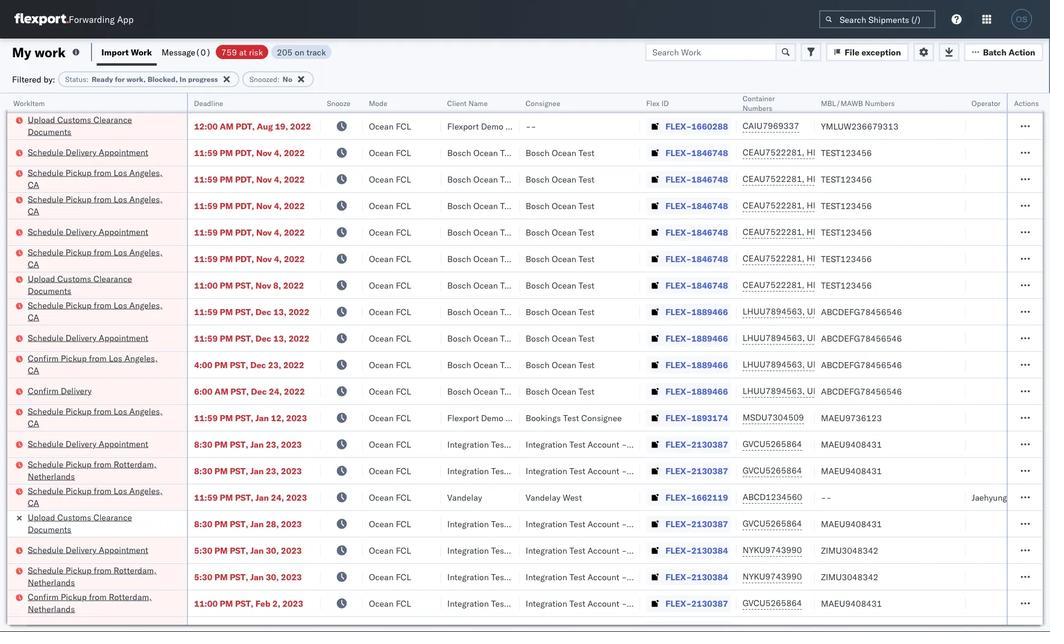 Task type: describe. For each thing, give the bounding box(es) containing it.
1 2130387 from the top
[[692, 439, 728, 450]]

16 flex- from the top
[[666, 519, 692, 529]]

schedule pickup from rotterdam, netherlands link for 5:30
[[28, 565, 171, 589]]

angeles, for 6th schedule pickup from los angeles, ca link from the bottom
[[129, 167, 162, 178]]

3 resize handle column header from the left
[[348, 93, 363, 632]]

schedule delivery appointment for 2nd schedule delivery appointment link from the bottom of the page
[[28, 439, 148, 449]]

work
[[35, 44, 66, 60]]

am for pst,
[[215, 386, 228, 397]]

schedule pickup from los angeles, ca for fourth schedule pickup from los angeles, ca link from the bottom
[[28, 247, 162, 269]]

4 lhuu7894563, uetu5238478 from the top
[[743, 386, 866, 396]]

3 4, from the top
[[274, 200, 282, 211]]

7 11:59 from the top
[[194, 333, 218, 344]]

12:00
[[194, 121, 218, 131]]

batch action
[[983, 47, 1035, 57]]

28,
[[266, 519, 279, 529]]

from for 4th schedule pickup from los angeles, ca link from the top of the page
[[94, 300, 111, 310]]

rotterdam, for 5:30 pm pst, jan 30, 2023
[[114, 565, 157, 576]]

12 ocean fcl from the top
[[369, 413, 411, 423]]

jan up 28, on the left
[[256, 492, 269, 503]]

risk
[[249, 47, 263, 57]]

2 30, from the top
[[266, 572, 279, 582]]

import work
[[101, 47, 152, 57]]

9 ocean fcl from the top
[[369, 333, 411, 344]]

10 flex- from the top
[[666, 360, 692, 370]]

2 schedule from the top
[[28, 167, 63, 178]]

file exception
[[845, 47, 901, 57]]

pst, down 6:00 am pst, dec 24, 2022
[[235, 413, 253, 423]]

pst, down 11:00 pm pst, nov 8, 2022
[[235, 307, 253, 317]]

schedule pickup from rotterdam, netherlands for 5:30 pm pst, jan 30, 2023
[[28, 565, 157, 588]]

2 11:59 from the top
[[194, 174, 218, 184]]

flex-1846748 for 5th schedule pickup from los angeles, ca link from the bottom
[[666, 200, 728, 211]]

demo for bookings
[[481, 413, 503, 423]]

1 4, from the top
[[274, 147, 282, 158]]

pst, down 4:00 pm pst, dec 23, 2022
[[230, 386, 249, 397]]

3 schedule delivery appointment link from the top
[[28, 332, 148, 344]]

deadline
[[194, 99, 223, 108]]

11 flex- from the top
[[666, 386, 692, 397]]

schedule pickup from los angeles, ca for 6th schedule pickup from los angeles, ca link from the top
[[28, 486, 162, 508]]

container numbers button
[[737, 91, 803, 113]]

consignee button
[[520, 96, 628, 108]]

759 at risk
[[221, 47, 263, 57]]

4 11:59 from the top
[[194, 227, 218, 238]]

delivery inside 'link'
[[61, 386, 92, 396]]

5 11:59 from the top
[[194, 254, 218, 264]]

759
[[221, 47, 237, 57]]

11 fcl from the top
[[396, 386, 411, 397]]

client name
[[447, 99, 488, 108]]

resize handle column header for mbl/mawb numbers button
[[951, 93, 966, 632]]

pickup inside confirm pickup from los angeles, ca
[[61, 353, 87, 364]]

3 fcl from the top
[[396, 174, 411, 184]]

clearance for 12:00 am pdt, aug 19, 2022
[[93, 114, 132, 125]]

pdt, for upload customs clearance documents link for 12:00 am pdt, aug 19, 2022
[[236, 121, 255, 131]]

mbl/mawb
[[821, 99, 863, 108]]

netherlands for 5:30
[[28, 577, 75, 588]]

confirm delivery
[[28, 386, 92, 396]]

ymluw236679313
[[821, 121, 899, 131]]

4 schedule pickup from los angeles, ca link from the top
[[28, 299, 171, 323]]

angeles, for 5th schedule pickup from los angeles, ca link
[[129, 406, 162, 417]]

1 11:59 pm pdt, nov 4, 2022 from the top
[[194, 147, 305, 158]]

message
[[162, 47, 195, 57]]

6 integration from the top
[[526, 598, 567, 609]]

workitem
[[13, 99, 45, 108]]

7 flex- from the top
[[666, 280, 692, 291]]

2023 right 28, on the left
[[281, 519, 302, 529]]

6 schedule pickup from los angeles, ca link from the top
[[28, 485, 171, 509]]

flex-1846748 for 6th schedule pickup from los angeles, ca link from the bottom
[[666, 174, 728, 184]]

snoozed
[[249, 75, 277, 84]]

my work
[[12, 44, 66, 60]]

24, for 2022
[[269, 386, 282, 397]]

mode
[[369, 99, 387, 108]]

1 schedule delivery appointment link from the top
[[28, 146, 148, 158]]

pst, up 8:30 pm pst, jan 28, 2023
[[235, 492, 253, 503]]

2023 up the 11:59 pm pst, jan 24, 2023 at the left bottom
[[281, 466, 302, 476]]

19,
[[275, 121, 288, 131]]

6 schedule pickup from los angeles, ca button from the top
[[28, 485, 171, 510]]

11:00 pm pst, nov 8, 2022
[[194, 280, 304, 291]]

clearance for 11:00 pm pst, nov 8, 2022
[[93, 273, 132, 284]]

6 1846748 from the top
[[692, 280, 728, 291]]

container numbers
[[743, 94, 775, 112]]

angeles, for fourth schedule pickup from los angeles, ca link from the bottom
[[129, 247, 162, 257]]

12 fcl from the top
[[396, 413, 411, 423]]

18 fcl from the top
[[396, 572, 411, 582]]

11:00 for 11:00 pm pst, feb 2, 2023
[[194, 598, 218, 609]]

netherlands for 11:00
[[28, 604, 75, 614]]

2 integration from the top
[[526, 466, 567, 476]]

pst, up 11:00 pm pst, feb 2, 2023
[[230, 572, 248, 582]]

18 ocean fcl from the top
[[369, 572, 411, 582]]

14 flex- from the top
[[666, 466, 692, 476]]

confirm pickup from los angeles, ca link
[[28, 352, 171, 376]]

batch action button
[[964, 43, 1043, 61]]

205
[[277, 47, 293, 57]]

confirm pickup from los angeles, ca button
[[28, 352, 171, 378]]

confirm delivery link
[[28, 385, 92, 397]]

1 gvcu5265864 from the top
[[743, 439, 802, 449]]

19 ocean fcl from the top
[[369, 598, 411, 609]]

13 ocean fcl from the top
[[369, 439, 411, 450]]

workitem button
[[7, 96, 175, 108]]

2 11:59 pm pdt, nov 4, 2022 from the top
[[194, 174, 305, 184]]

1 flex- from the top
[[666, 121, 692, 131]]

flex-1846748 for upload customs clearance documents link for 11:00 pm pst, nov 8, 2022
[[666, 280, 728, 291]]

8:30 pm pst, jan 28, 2023
[[194, 519, 302, 529]]

1 horizontal spatial --
[[821, 492, 832, 503]]

5 4, from the top
[[274, 254, 282, 264]]

6:00
[[194, 386, 212, 397]]

2,
[[272, 598, 280, 609]]

schedule delivery appointment for first schedule delivery appointment link
[[28, 147, 148, 157]]

6 schedule from the top
[[28, 300, 63, 310]]

0 horizontal spatial --
[[526, 121, 536, 131]]

Search Work text field
[[645, 43, 777, 61]]

blocked,
[[147, 75, 178, 84]]

13 flex- from the top
[[666, 439, 692, 450]]

1 8:30 pm pst, jan 23, 2023 from the top
[[194, 439, 302, 450]]

jan up the 11:59 pm pst, jan 24, 2023 at the left bottom
[[250, 466, 264, 476]]

4 ceau7522281, from the top
[[743, 227, 805, 237]]

schedule pickup from rotterdam, netherlands link for 8:30
[[28, 458, 171, 483]]

bookings
[[526, 413, 561, 423]]

11 resize handle column header from the left
[[1030, 93, 1044, 632]]

1 test123456 from the top
[[821, 147, 872, 158]]

action
[[1009, 47, 1035, 57]]

ceau7522281, hlxu6269489, hlxu8034992 for 5th schedule pickup from los angeles, ca button from the bottom of the page
[[743, 200, 930, 211]]

11:59 pm pst, jan 24, 2023
[[194, 492, 307, 503]]

container
[[743, 94, 775, 103]]

from for 5th schedule pickup from los angeles, ca link from the bottom
[[94, 194, 111, 204]]

12:00 am pdt, aug 19, 2022
[[194, 121, 311, 131]]

2 zimu3048342 from the top
[[821, 572, 879, 582]]

2023 right 12,
[[286, 413, 307, 423]]

1 30, from the top
[[266, 545, 279, 556]]

mode button
[[363, 96, 429, 108]]

: for snoozed
[[277, 75, 280, 84]]

maeu9736123
[[821, 413, 882, 423]]

3 upload from the top
[[28, 512, 55, 523]]

customs for 11:00 pm pst, nov 8, 2022
[[57, 273, 91, 284]]

2 2130387 from the top
[[692, 466, 728, 476]]

2 flex-2130384 from the top
[[666, 572, 728, 582]]

upload customs clearance documents button for 12:00 am pdt, aug 19, 2022
[[28, 114, 171, 139]]

2023 down 8:30 pm pst, jan 28, 2023
[[281, 545, 302, 556]]

mbl/mawb numbers
[[821, 99, 895, 108]]

4 flex-1889466 from the top
[[666, 386, 728, 397]]

jan left 28, on the left
[[250, 519, 264, 529]]

resize handle column header for the consignee button
[[626, 93, 640, 632]]

mbl/mawb numbers button
[[815, 96, 954, 108]]

ca for 6th schedule pickup from los angeles, ca link from the bottom
[[28, 179, 39, 190]]

flex-1893174
[[666, 413, 728, 423]]

in
[[180, 75, 186, 84]]

flex-1846748 for fourth schedule pickup from los angeles, ca link from the bottom
[[666, 254, 728, 264]]

4 test123456 from the top
[[821, 227, 872, 238]]

confirm pickup from rotterdam, netherlands link
[[28, 591, 171, 615]]

1 5:30 pm pst, jan 30, 2023 from the top
[[194, 545, 302, 556]]

flex-1662119
[[666, 492, 728, 503]]

2 4, from the top
[[274, 174, 282, 184]]

7 fcl from the top
[[396, 280, 411, 291]]

1 maeu9408431 from the top
[[821, 439, 882, 450]]

6 flex- from the top
[[666, 254, 692, 264]]

4 1889466 from the top
[[692, 386, 728, 397]]

pst, up 6:00 am pst, dec 24, 2022
[[230, 360, 248, 370]]

2 8:30 pm pst, jan 23, 2023 from the top
[[194, 466, 302, 476]]

5 hlxu6269489, from the top
[[807, 253, 868, 264]]

4 uetu5238478 from the top
[[807, 386, 866, 396]]

bookings test consignee
[[526, 413, 622, 423]]

confirm pickup from rotterdam, netherlands button
[[28, 591, 171, 616]]

os button
[[1008, 5, 1036, 33]]

id
[[662, 99, 669, 108]]

jan left 12,
[[256, 413, 269, 423]]

on
[[295, 47, 304, 57]]

11:59 pm pst, jan 12, 2023
[[194, 413, 307, 423]]

2023 up 11:00 pm pst, feb 2, 2023
[[281, 572, 302, 582]]

import
[[101, 47, 129, 57]]

flex-1660288
[[666, 121, 728, 131]]

forwarding app link
[[14, 13, 134, 25]]

4 flex-2130387 from the top
[[666, 598, 728, 609]]

pst, up the 11:59 pm pst, jan 24, 2023 at the left bottom
[[230, 466, 248, 476]]

9 fcl from the top
[[396, 333, 411, 344]]

ceau7522281, hlxu6269489, hlxu8034992 for 6th schedule pickup from los angeles, ca button from the bottom of the page
[[743, 174, 930, 184]]

5 account from the top
[[588, 572, 619, 582]]

demo for -
[[481, 121, 503, 131]]

11:00 pm pst, feb 2, 2023
[[194, 598, 303, 609]]

6 11:59 from the top
[[194, 307, 218, 317]]

4 maeu9408431 from the top
[[821, 598, 882, 609]]

pdt, for 5th schedule pickup from los angeles, ca link from the bottom
[[235, 200, 254, 211]]

12,
[[271, 413, 284, 423]]

jan up feb
[[250, 572, 264, 582]]

from for confirm pickup from rotterdam, netherlands link
[[89, 592, 107, 602]]

upload customs clearance documents link for 12:00 am pdt, aug 19, 2022
[[28, 114, 171, 138]]

4 lhuu7894563, from the top
[[743, 386, 805, 396]]

flex id
[[646, 99, 669, 108]]

4 gvcu5265864 from the top
[[743, 598, 802, 609]]

schedule pickup from los angeles, ca for 5th schedule pickup from los angeles, ca link from the bottom
[[28, 194, 162, 216]]

flexport for bookings test consignee
[[447, 413, 479, 423]]

5 schedule from the top
[[28, 247, 63, 257]]

import work button
[[97, 39, 157, 66]]

caiu7969337
[[743, 121, 799, 131]]

ceau7522281, hlxu6269489, hlxu8034992 for upload customs clearance documents button associated with 11:00 pm pst, nov 8, 2022
[[743, 280, 930, 290]]

12 schedule from the top
[[28, 545, 63, 555]]

18 flex- from the top
[[666, 572, 692, 582]]

status
[[65, 75, 86, 84]]

client
[[447, 99, 467, 108]]

6:00 am pst, dec 24, 2022
[[194, 386, 305, 397]]

schedule pickup from los angeles, ca for 5th schedule pickup from los angeles, ca link
[[28, 406, 162, 429]]

ca for 6th schedule pickup from los angeles, ca link from the top
[[28, 498, 39, 508]]

work,
[[126, 75, 146, 84]]

customs for 12:00 am pdt, aug 19, 2022
[[57, 114, 91, 125]]

: for status
[[86, 75, 89, 84]]

5 flex- from the top
[[666, 227, 692, 238]]

2 13, from the top
[[273, 333, 287, 344]]

1893174
[[692, 413, 728, 423]]

8,
[[273, 280, 281, 291]]

3 upload customs clearance documents from the top
[[28, 512, 132, 535]]

13 schedule from the top
[[28, 565, 63, 576]]

jan down 8:30 pm pst, jan 28, 2023
[[250, 545, 264, 556]]

schedule pickup from los angeles, ca for 6th schedule pickup from los angeles, ca link from the bottom
[[28, 167, 162, 190]]

10 fcl from the top
[[396, 360, 411, 370]]

upload customs clearance documents button for 11:00 pm pst, nov 8, 2022
[[28, 273, 171, 298]]

1662119
[[692, 492, 728, 503]]

3 flex-2130387 from the top
[[666, 519, 728, 529]]

from for 6th schedule pickup from los angeles, ca link from the bottom
[[94, 167, 111, 178]]

message (0)
[[162, 47, 211, 57]]

24, for 2023
[[271, 492, 284, 503]]

pdt, for 6th schedule pickup from los angeles, ca link from the bottom
[[235, 174, 254, 184]]

4:00
[[194, 360, 212, 370]]

2 1889466 from the top
[[692, 333, 728, 344]]

upload customs clearance documents for 12:00 am pdt, aug 19, 2022
[[28, 114, 132, 137]]

205 on track
[[277, 47, 326, 57]]

2 schedule delivery appointment button from the top
[[28, 226, 148, 239]]

1 karl from the top
[[629, 439, 645, 450]]

17 fcl from the top
[[396, 545, 411, 556]]

forwarding
[[69, 14, 115, 25]]

documents for 12:00
[[28, 126, 71, 137]]

19 fcl from the top
[[396, 598, 411, 609]]

4 1846748 from the top
[[692, 227, 728, 238]]

no
[[283, 75, 292, 84]]

confirm pickup from los angeles, ca
[[28, 353, 158, 376]]

los inside confirm pickup from los angeles, ca
[[109, 353, 122, 364]]

4 lagerfeld from the top
[[647, 545, 683, 556]]

resize handle column header for the client name button
[[505, 93, 520, 632]]



Task type: locate. For each thing, give the bounding box(es) containing it.
2 ca from the top
[[28, 206, 39, 216]]

am right '12:00'
[[220, 121, 234, 131]]

schedule pickup from rotterdam, netherlands button
[[28, 458, 171, 484], [28, 565, 171, 590]]

filtered by:
[[12, 74, 55, 84]]

1 11:59 from the top
[[194, 147, 218, 158]]

2 lhuu7894563, from the top
[[743, 333, 805, 343]]

2023 up 8:30 pm pst, jan 28, 2023
[[286, 492, 307, 503]]

24,
[[269, 386, 282, 397], [271, 492, 284, 503]]

schedule pickup from rotterdam, netherlands for 8:30 pm pst, jan 23, 2023
[[28, 459, 157, 482]]

pickup inside confirm pickup from rotterdam, netherlands
[[61, 592, 87, 602]]

batch
[[983, 47, 1007, 57]]

flex-1662119 button
[[646, 489, 731, 506], [646, 489, 731, 506]]

app
[[117, 14, 134, 25]]

16 ocean fcl from the top
[[369, 519, 411, 529]]

0 vertical spatial 30,
[[266, 545, 279, 556]]

from for 5th schedule pickup from los angeles, ca link
[[94, 406, 111, 417]]

feb
[[256, 598, 270, 609]]

1 vertical spatial 11:00
[[194, 598, 218, 609]]

4 ceau7522281, hlxu6269489, hlxu8034992 from the top
[[743, 227, 930, 237]]

24, up 12,
[[269, 386, 282, 397]]

angeles, for 6th schedule pickup from los angeles, ca link from the top
[[129, 486, 162, 496]]

0 vertical spatial --
[[526, 121, 536, 131]]

Search Shipments (/) text field
[[819, 10, 936, 28]]

4 ca from the top
[[28, 312, 39, 323]]

2 schedule pickup from rotterdam, netherlands from the top
[[28, 565, 157, 588]]

forwarding app
[[69, 14, 134, 25]]

23, down 12,
[[266, 439, 279, 450]]

5 lagerfeld from the top
[[647, 572, 683, 582]]

1 vertical spatial 8:30 pm pst, jan 23, 2023
[[194, 466, 302, 476]]

aug
[[257, 121, 273, 131]]

0 vertical spatial customs
[[57, 114, 91, 125]]

upload customs clearance documents
[[28, 114, 132, 137], [28, 273, 132, 296], [28, 512, 132, 535]]

lagerfeld
[[647, 439, 683, 450], [647, 466, 683, 476], [647, 519, 683, 529], [647, 545, 683, 556], [647, 572, 683, 582], [647, 598, 683, 609]]

2 upload from the top
[[28, 273, 55, 284]]

status : ready for work, blocked, in progress
[[65, 75, 218, 84]]

3 gvcu5265864 from the top
[[743, 518, 802, 529]]

2 : from the left
[[277, 75, 280, 84]]

flex-1889466
[[666, 307, 728, 317], [666, 333, 728, 344], [666, 360, 728, 370], [666, 386, 728, 397]]

3 test123456 from the top
[[821, 200, 872, 211]]

2023
[[286, 413, 307, 423], [281, 439, 302, 450], [281, 466, 302, 476], [286, 492, 307, 503], [281, 519, 302, 529], [281, 545, 302, 556], [281, 572, 302, 582], [282, 598, 303, 609]]

2 vertical spatial upload customs clearance documents
[[28, 512, 132, 535]]

8:30 pm pst, jan 23, 2023 down 11:59 pm pst, jan 12, 2023
[[194, 439, 302, 450]]

confirm
[[28, 353, 59, 364], [28, 386, 59, 396], [28, 592, 59, 602]]

0 vertical spatial clearance
[[93, 114, 132, 125]]

10 schedule from the top
[[28, 459, 63, 470]]

schedule pickup from rotterdam, netherlands button for 8:30 pm pst, jan 23, 2023
[[28, 458, 171, 484]]

flex-
[[666, 121, 692, 131], [666, 147, 692, 158], [666, 174, 692, 184], [666, 200, 692, 211], [666, 227, 692, 238], [666, 254, 692, 264], [666, 280, 692, 291], [666, 307, 692, 317], [666, 333, 692, 344], [666, 360, 692, 370], [666, 386, 692, 397], [666, 413, 692, 423], [666, 439, 692, 450], [666, 466, 692, 476], [666, 492, 692, 503], [666, 519, 692, 529], [666, 545, 692, 556], [666, 572, 692, 582], [666, 598, 692, 609]]

1889466
[[692, 307, 728, 317], [692, 333, 728, 344], [692, 360, 728, 370], [692, 386, 728, 397]]

pdt, for fourth schedule pickup from los angeles, ca link from the bottom
[[235, 254, 254, 264]]

netherlands
[[28, 471, 75, 482], [28, 577, 75, 588], [28, 604, 75, 614]]

0 vertical spatial upload customs clearance documents button
[[28, 114, 171, 139]]

2 vertical spatial upload
[[28, 512, 55, 523]]

1 vertical spatial confirm
[[28, 386, 59, 396]]

0 vertical spatial schedule pickup from rotterdam, netherlands link
[[28, 458, 171, 483]]

schedule pickup from los angeles, ca button
[[28, 167, 171, 192], [28, 193, 171, 219], [28, 246, 171, 272], [28, 299, 171, 325], [28, 405, 171, 431], [28, 485, 171, 510]]

5 schedule delivery appointment button from the top
[[28, 544, 148, 557]]

23, for schedule pickup from rotterdam, netherlands
[[266, 466, 279, 476]]

from for confirm pickup from los angeles, ca link
[[89, 353, 107, 364]]

test
[[500, 147, 516, 158], [579, 147, 595, 158], [500, 174, 516, 184], [579, 174, 595, 184], [500, 200, 516, 211], [579, 200, 595, 211], [500, 227, 516, 238], [579, 227, 595, 238], [500, 254, 516, 264], [579, 254, 595, 264], [500, 280, 516, 291], [579, 280, 595, 291], [500, 307, 516, 317], [579, 307, 595, 317], [500, 333, 516, 344], [579, 333, 595, 344], [500, 360, 516, 370], [579, 360, 595, 370], [500, 386, 516, 397], [579, 386, 595, 397], [563, 413, 579, 423], [569, 439, 585, 450], [569, 466, 585, 476], [569, 519, 585, 529], [569, 545, 585, 556], [569, 572, 585, 582], [569, 598, 585, 609]]

ca for fourth schedule pickup from los angeles, ca link from the bottom
[[28, 259, 39, 269]]

from
[[94, 167, 111, 178], [94, 194, 111, 204], [94, 247, 111, 257], [94, 300, 111, 310], [89, 353, 107, 364], [94, 406, 111, 417], [94, 459, 111, 470], [94, 486, 111, 496], [94, 565, 111, 576], [89, 592, 107, 602]]

5:30 pm pst, jan 30, 2023 up 11:00 pm pst, feb 2, 2023
[[194, 572, 302, 582]]

progress
[[188, 75, 218, 84]]

11:00 for 11:00 pm pst, nov 8, 2022
[[194, 280, 218, 291]]

: left ready
[[86, 75, 89, 84]]

exception
[[862, 47, 901, 57]]

abcd1234560
[[743, 492, 802, 502]]

1660288
[[692, 121, 728, 131]]

1 zimu3048342 from the top
[[821, 545, 879, 556]]

1 vertical spatial 5:30 pm pst, jan 30, 2023
[[194, 572, 302, 582]]

1 lhuu7894563, uetu5238478 from the top
[[743, 306, 866, 317]]

2023 down 12,
[[281, 439, 302, 450]]

angeles, for 4th schedule pickup from los angeles, ca link from the top of the page
[[129, 300, 162, 310]]

3 lagerfeld from the top
[[647, 519, 683, 529]]

1 flex-1846748 from the top
[[666, 147, 728, 158]]

flex-2130384 button
[[646, 542, 731, 559], [646, 542, 731, 559], [646, 569, 731, 586], [646, 569, 731, 586]]

1 11:59 pm pst, dec 13, 2022 from the top
[[194, 307, 310, 317]]

2 vertical spatial rotterdam,
[[109, 592, 152, 602]]

lhuu7894563,
[[743, 306, 805, 317], [743, 333, 805, 343], [743, 359, 805, 370], [743, 386, 805, 396]]

ca for 4th schedule pickup from los angeles, ca link from the top of the page
[[28, 312, 39, 323]]

4 schedule from the top
[[28, 226, 63, 237]]

1 vertical spatial schedule pickup from rotterdam, netherlands
[[28, 565, 157, 588]]

3 1846748 from the top
[[692, 200, 728, 211]]

2 vertical spatial netherlands
[[28, 604, 75, 614]]

0 vertical spatial upload
[[28, 114, 55, 125]]

: left the no
[[277, 75, 280, 84]]

(0)
[[195, 47, 211, 57]]

snooze
[[327, 99, 350, 108]]

4 account from the top
[[588, 545, 619, 556]]

pst, up 4:00 pm pst, dec 23, 2022
[[235, 333, 253, 344]]

netherlands inside confirm pickup from rotterdam, netherlands
[[28, 604, 75, 614]]

rotterdam, for 8:30 pm pst, jan 23, 2023
[[114, 459, 157, 470]]

1 vertical spatial --
[[821, 492, 832, 503]]

test123456
[[821, 147, 872, 158], [821, 174, 872, 184], [821, 200, 872, 211], [821, 227, 872, 238], [821, 254, 872, 264], [821, 280, 872, 291]]

schedule
[[28, 147, 63, 157], [28, 167, 63, 178], [28, 194, 63, 204], [28, 226, 63, 237], [28, 247, 63, 257], [28, 300, 63, 310], [28, 332, 63, 343], [28, 406, 63, 417], [28, 439, 63, 449], [28, 459, 63, 470], [28, 486, 63, 496], [28, 545, 63, 555], [28, 565, 63, 576]]

8 11:59 from the top
[[194, 413, 218, 423]]

2 maeu9408431 from the top
[[821, 466, 882, 476]]

5 test123456 from the top
[[821, 254, 872, 264]]

hlxu8034992
[[871, 147, 930, 158], [871, 174, 930, 184], [871, 200, 930, 211], [871, 227, 930, 237], [871, 253, 930, 264], [871, 280, 930, 290]]

0 vertical spatial 11:00
[[194, 280, 218, 291]]

1 vertical spatial upload customs clearance documents button
[[28, 273, 171, 298]]

1 vertical spatial 24,
[[271, 492, 284, 503]]

3 clearance from the top
[[93, 512, 132, 523]]

5:30 down 8:30 pm pst, jan 28, 2023
[[194, 545, 212, 556]]

account
[[588, 439, 619, 450], [588, 466, 619, 476], [588, 519, 619, 529], [588, 545, 619, 556], [588, 572, 619, 582], [588, 598, 619, 609]]

0 vertical spatial 8:30 pm pst, jan 23, 2023
[[194, 439, 302, 450]]

3 hlxu8034992 from the top
[[871, 200, 930, 211]]

vandelay for vandelay west
[[526, 492, 561, 503]]

0 vertical spatial schedule pickup from rotterdam, netherlands
[[28, 459, 157, 482]]

zimu3048342
[[821, 545, 879, 556], [821, 572, 879, 582]]

2 flex-1889466 from the top
[[666, 333, 728, 344]]

confirm for confirm delivery
[[28, 386, 59, 396]]

schedule pickup from los angeles, ca for 4th schedule pickup from los angeles, ca link from the top of the page
[[28, 300, 162, 323]]

7 schedule from the top
[[28, 332, 63, 343]]

confirm for confirm pickup from rotterdam, netherlands
[[28, 592, 59, 602]]

0 horizontal spatial vandelay
[[447, 492, 482, 503]]

3 integration test account - karl lagerfeld from the top
[[526, 519, 683, 529]]

2 upload customs clearance documents from the top
[[28, 273, 132, 296]]

0 vertical spatial documents
[[28, 126, 71, 137]]

2 schedule pickup from rotterdam, netherlands button from the top
[[28, 565, 171, 590]]

5 ca from the top
[[28, 365, 39, 376]]

0 vertical spatial zimu3048342
[[821, 545, 879, 556]]

0 horizontal spatial :
[[86, 75, 89, 84]]

--
[[526, 121, 536, 131], [821, 492, 832, 503]]

consignee
[[526, 99, 560, 108], [506, 121, 546, 131], [506, 413, 546, 423], [581, 413, 622, 423]]

1 vertical spatial flexport
[[447, 413, 479, 423]]

schedule delivery appointment for 3rd schedule delivery appointment link from the top of the page
[[28, 332, 148, 343]]

demo down name
[[481, 121, 503, 131]]

flex id button
[[640, 96, 725, 108]]

-- right abcd1234560
[[821, 492, 832, 503]]

schedule delivery appointment for 1st schedule delivery appointment link from the bottom of the page
[[28, 545, 148, 555]]

6 karl from the top
[[629, 598, 645, 609]]

2 vertical spatial 23,
[[266, 466, 279, 476]]

0 vertical spatial 2130384
[[692, 545, 728, 556]]

dec up 4:00 pm pst, dec 23, 2022
[[256, 333, 271, 344]]

30, up 2,
[[266, 572, 279, 582]]

ceau7522281, hlxu6269489, hlxu8034992
[[743, 147, 930, 158], [743, 174, 930, 184], [743, 200, 930, 211], [743, 227, 930, 237], [743, 253, 930, 264], [743, 280, 930, 290]]

3 schedule delivery appointment from the top
[[28, 332, 148, 343]]

5 ceau7522281, from the top
[[743, 253, 805, 264]]

3 flex-1889466 from the top
[[666, 360, 728, 370]]

4 integration test account - karl lagerfeld from the top
[[526, 545, 683, 556]]

flex-2130387
[[666, 439, 728, 450], [666, 466, 728, 476], [666, 519, 728, 529], [666, 598, 728, 609]]

confirm for confirm pickup from los angeles, ca
[[28, 353, 59, 364]]

30, down 28, on the left
[[266, 545, 279, 556]]

numbers for mbl/mawb numbers
[[865, 99, 895, 108]]

1 vertical spatial customs
[[57, 273, 91, 284]]

ocean fcl
[[369, 121, 411, 131], [369, 147, 411, 158], [369, 174, 411, 184], [369, 200, 411, 211], [369, 227, 411, 238], [369, 254, 411, 264], [369, 280, 411, 291], [369, 307, 411, 317], [369, 333, 411, 344], [369, 360, 411, 370], [369, 386, 411, 397], [369, 413, 411, 423], [369, 439, 411, 450], [369, 466, 411, 476], [369, 492, 411, 503], [369, 519, 411, 529], [369, 545, 411, 556], [369, 572, 411, 582], [369, 598, 411, 609]]

schedule pickup from los angeles, ca
[[28, 167, 162, 190], [28, 194, 162, 216], [28, 247, 162, 269], [28, 300, 162, 323], [28, 406, 162, 429], [28, 486, 162, 508]]

0 vertical spatial flexport demo consignee
[[447, 121, 546, 131]]

am right 6:00
[[215, 386, 228, 397]]

1 schedule pickup from los angeles, ca link from the top
[[28, 167, 171, 191]]

3 appointment from the top
[[99, 332, 148, 343]]

resize handle column header for "flex id" button
[[722, 93, 737, 632]]

2 vertical spatial confirm
[[28, 592, 59, 602]]

1 hlxu8034992 from the top
[[871, 147, 930, 158]]

pdt,
[[236, 121, 255, 131], [235, 147, 254, 158], [235, 174, 254, 184], [235, 200, 254, 211], [235, 227, 254, 238], [235, 254, 254, 264]]

13, up 4:00 pm pst, dec 23, 2022
[[273, 333, 287, 344]]

0 vertical spatial 13,
[[273, 307, 287, 317]]

2 lagerfeld from the top
[[647, 466, 683, 476]]

abcdefg78456546
[[821, 307, 902, 317], [821, 333, 902, 344], [821, 360, 902, 370], [821, 386, 902, 397]]

1 vertical spatial upload customs clearance documents link
[[28, 273, 171, 297]]

schedule pickup from rotterdam, netherlands button for 5:30 pm pst, jan 30, 2023
[[28, 565, 171, 590]]

resize handle column header for mode button
[[427, 93, 441, 632]]

2 vertical spatial customs
[[57, 512, 91, 523]]

resize handle column header for deadline button
[[306, 93, 321, 632]]

karl
[[629, 439, 645, 450], [629, 466, 645, 476], [629, 519, 645, 529], [629, 545, 645, 556], [629, 572, 645, 582], [629, 598, 645, 609]]

rotterdam, inside confirm pickup from rotterdam, netherlands
[[109, 592, 152, 602]]

confirm inside confirm pickup from rotterdam, netherlands
[[28, 592, 59, 602]]

from inside confirm pickup from los angeles, ca
[[89, 353, 107, 364]]

2 flex- from the top
[[666, 147, 692, 158]]

appointment
[[99, 147, 148, 157], [99, 226, 148, 237], [99, 332, 148, 343], [99, 439, 148, 449], [99, 545, 148, 555]]

7 ocean fcl from the top
[[369, 280, 411, 291]]

hlxu6269489,
[[807, 147, 868, 158], [807, 174, 868, 184], [807, 200, 868, 211], [807, 227, 868, 237], [807, 253, 868, 264], [807, 280, 868, 290]]

2 vertical spatial documents
[[28, 524, 71, 535]]

filtered
[[12, 74, 41, 84]]

1 netherlands from the top
[[28, 471, 75, 482]]

pst, down 8:30 pm pst, jan 28, 2023
[[230, 545, 248, 556]]

12 flex- from the top
[[666, 413, 692, 423]]

1 ocean fcl from the top
[[369, 121, 411, 131]]

flexport demo consignee for bookings
[[447, 413, 546, 423]]

ocean
[[369, 121, 394, 131], [369, 147, 394, 158], [473, 147, 498, 158], [552, 147, 576, 158], [369, 174, 394, 184], [473, 174, 498, 184], [552, 174, 576, 184], [369, 200, 394, 211], [473, 200, 498, 211], [552, 200, 576, 211], [369, 227, 394, 238], [473, 227, 498, 238], [552, 227, 576, 238], [369, 254, 394, 264], [473, 254, 498, 264], [552, 254, 576, 264], [369, 280, 394, 291], [473, 280, 498, 291], [552, 280, 576, 291], [369, 307, 394, 317], [473, 307, 498, 317], [552, 307, 576, 317], [369, 333, 394, 344], [473, 333, 498, 344], [552, 333, 576, 344], [369, 360, 394, 370], [473, 360, 498, 370], [552, 360, 576, 370], [369, 386, 394, 397], [473, 386, 498, 397], [552, 386, 576, 397], [369, 413, 394, 423], [369, 439, 394, 450], [369, 466, 394, 476], [369, 492, 394, 503], [369, 519, 394, 529], [369, 545, 394, 556], [369, 572, 394, 582], [369, 598, 394, 609]]

2 vertical spatial clearance
[[93, 512, 132, 523]]

0 vertical spatial 23,
[[268, 360, 281, 370]]

from for 6th schedule pickup from los angeles, ca link from the top
[[94, 486, 111, 496]]

ca for 5th schedule pickup from los angeles, ca link
[[28, 418, 39, 429]]

1 vertical spatial flexport demo consignee
[[447, 413, 546, 423]]

documents for 11:00
[[28, 285, 71, 296]]

numbers inside container numbers
[[743, 103, 773, 112]]

ca for 5th schedule pickup from los angeles, ca link from the bottom
[[28, 206, 39, 216]]

upload for 11:00 pm pst, nov 8, 2022
[[28, 273, 55, 284]]

1 vertical spatial schedule pickup from rotterdam, netherlands link
[[28, 565, 171, 589]]

1 hlxu6269489, from the top
[[807, 147, 868, 158]]

3 ceau7522281, from the top
[[743, 200, 805, 211]]

8:30 pm pst, jan 23, 2023
[[194, 439, 302, 450], [194, 466, 302, 476]]

8:30 down the 11:59 pm pst, jan 24, 2023 at the left bottom
[[194, 519, 212, 529]]

8:30 down 6:00
[[194, 439, 212, 450]]

-
[[526, 121, 531, 131], [531, 121, 536, 131], [622, 439, 627, 450], [622, 466, 627, 476], [821, 492, 826, 503], [826, 492, 832, 503], [622, 519, 627, 529], [622, 545, 627, 556], [622, 572, 627, 582], [622, 598, 627, 609]]

name
[[469, 99, 488, 108]]

0 vertical spatial flexport
[[447, 121, 479, 131]]

2 netherlands from the top
[[28, 577, 75, 588]]

0 vertical spatial am
[[220, 121, 234, 131]]

1 vertical spatial 2130384
[[692, 572, 728, 582]]

7 resize handle column header from the left
[[722, 93, 737, 632]]

ca inside confirm pickup from los angeles, ca
[[28, 365, 39, 376]]

2 clearance from the top
[[93, 273, 132, 284]]

0 vertical spatial 5:30
[[194, 545, 212, 556]]

5 ceau7522281, hlxu6269489, hlxu8034992 from the top
[[743, 253, 930, 264]]

angeles, inside confirm pickup from los angeles, ca
[[124, 353, 158, 364]]

numbers
[[865, 99, 895, 108], [743, 103, 773, 112]]

1 vertical spatial schedule pickup from rotterdam, netherlands button
[[28, 565, 171, 590]]

4:00 pm pst, dec 23, 2022
[[194, 360, 304, 370]]

4 2130387 from the top
[[692, 598, 728, 609]]

2023 right 2,
[[282, 598, 303, 609]]

11:59 pm pst, dec 13, 2022 down 11:00 pm pst, nov 8, 2022
[[194, 307, 310, 317]]

resize handle column header
[[172, 93, 187, 632], [306, 93, 321, 632], [348, 93, 363, 632], [427, 93, 441, 632], [505, 93, 520, 632], [626, 93, 640, 632], [722, 93, 737, 632], [801, 93, 815, 632], [951, 93, 966, 632], [1028, 93, 1043, 632], [1030, 93, 1044, 632]]

from for fourth schedule pickup from los angeles, ca link from the bottom
[[94, 247, 111, 257]]

flexport demo consignee for -
[[447, 121, 546, 131]]

1 abcdefg78456546 from the top
[[821, 307, 902, 317]]

2 confirm from the top
[[28, 386, 59, 396]]

11 ocean fcl from the top
[[369, 386, 411, 397]]

os
[[1016, 15, 1028, 24]]

flex
[[646, 99, 660, 108]]

0 vertical spatial 24,
[[269, 386, 282, 397]]

2 upload customs clearance documents link from the top
[[28, 273, 171, 297]]

23, up 6:00 am pst, dec 24, 2022
[[268, 360, 281, 370]]

upload customs clearance documents link for 11:00 pm pst, nov 8, 2022
[[28, 273, 171, 297]]

1 ceau7522281, from the top
[[743, 147, 805, 158]]

pst, down the 11:59 pm pst, jan 24, 2023 at the left bottom
[[230, 519, 248, 529]]

30,
[[266, 545, 279, 556], [266, 572, 279, 582]]

my
[[12, 44, 31, 60]]

dec up 6:00 am pst, dec 24, 2022
[[250, 360, 266, 370]]

clearance
[[93, 114, 132, 125], [93, 273, 132, 284], [93, 512, 132, 523]]

3 schedule pickup from los angeles, ca from the top
[[28, 247, 162, 269]]

integration test account - karl lagerfeld
[[526, 439, 683, 450], [526, 466, 683, 476], [526, 519, 683, 529], [526, 545, 683, 556], [526, 572, 683, 582], [526, 598, 683, 609]]

5 ocean fcl from the top
[[369, 227, 411, 238]]

5 resize handle column header from the left
[[505, 93, 520, 632]]

0 vertical spatial 5:30 pm pst, jan 30, 2023
[[194, 545, 302, 556]]

actions
[[1014, 99, 1039, 108]]

1 vertical spatial 5:30
[[194, 572, 212, 582]]

angeles, for confirm pickup from los angeles, ca link
[[124, 353, 158, 364]]

5:30
[[194, 545, 212, 556], [194, 572, 212, 582]]

0 vertical spatial 11:59 pm pst, dec 13, 2022
[[194, 307, 310, 317]]

4 appointment from the top
[[99, 439, 148, 449]]

0 vertical spatial confirm
[[28, 353, 59, 364]]

1 vertical spatial demo
[[481, 413, 503, 423]]

2 vertical spatial upload customs clearance documents link
[[28, 512, 171, 536]]

dec down 11:00 pm pst, nov 8, 2022
[[256, 307, 271, 317]]

1 vertical spatial rotterdam,
[[114, 565, 157, 576]]

5 schedule pickup from los angeles, ca link from the top
[[28, 405, 171, 430]]

1 vertical spatial am
[[215, 386, 228, 397]]

0 vertical spatial upload customs clearance documents
[[28, 114, 132, 137]]

3 upload customs clearance documents link from the top
[[28, 512, 171, 536]]

jan down 11:59 pm pst, jan 12, 2023
[[250, 439, 264, 450]]

resize handle column header for the 'workitem' button
[[172, 93, 187, 632]]

ready
[[92, 75, 113, 84]]

1 vertical spatial zimu3048342
[[821, 572, 879, 582]]

8:30 up the 11:59 pm pst, jan 24, 2023 at the left bottom
[[194, 466, 212, 476]]

0 vertical spatial schedule pickup from rotterdam, netherlands button
[[28, 458, 171, 484]]

pst, down 11:59 pm pst, jan 12, 2023
[[230, 439, 248, 450]]

track
[[307, 47, 326, 57]]

by:
[[44, 74, 55, 84]]

upload customs clearance documents for 11:00 pm pst, nov 8, 2022
[[28, 273, 132, 296]]

5 schedule pickup from los angeles, ca button from the top
[[28, 405, 171, 431]]

6 ceau7522281, from the top
[[743, 280, 805, 290]]

1 vertical spatial upload customs clearance documents
[[28, 273, 132, 296]]

2 gvcu5265864 from the top
[[743, 465, 802, 476]]

flexport for --
[[447, 121, 479, 131]]

work
[[131, 47, 152, 57]]

0 vertical spatial netherlands
[[28, 471, 75, 482]]

23, up the 11:59 pm pst, jan 24, 2023 at the left bottom
[[266, 466, 279, 476]]

5 11:59 pm pdt, nov 4, 2022 from the top
[[194, 254, 305, 264]]

:
[[86, 75, 89, 84], [277, 75, 280, 84]]

4 resize handle column header from the left
[[427, 93, 441, 632]]

resize handle column header for container numbers button
[[801, 93, 815, 632]]

1 vertical spatial documents
[[28, 285, 71, 296]]

dec up 11:59 pm pst, jan 12, 2023
[[251, 386, 267, 397]]

consignee inside button
[[526, 99, 560, 108]]

1 flex-1889466 from the top
[[666, 307, 728, 317]]

9 flex- from the top
[[666, 333, 692, 344]]

upload for 12:00 am pdt, aug 19, 2022
[[28, 114, 55, 125]]

vandelay for vandelay
[[447, 492, 482, 503]]

8:30 pm pst, jan 23, 2023 up the 11:59 pm pst, jan 24, 2023 at the left bottom
[[194, 466, 302, 476]]

msdu7304509
[[743, 412, 804, 423]]

2022
[[290, 121, 311, 131], [284, 147, 305, 158], [284, 174, 305, 184], [284, 200, 305, 211], [284, 227, 305, 238], [284, 254, 305, 264], [283, 280, 304, 291], [289, 307, 310, 317], [289, 333, 310, 344], [283, 360, 304, 370], [284, 386, 305, 397]]

angeles, for 5th schedule pickup from los angeles, ca link from the bottom
[[129, 194, 162, 204]]

1 vertical spatial 8:30
[[194, 466, 212, 476]]

2 hlxu8034992 from the top
[[871, 174, 930, 184]]

flexport. image
[[14, 13, 69, 25]]

8 resize handle column header from the left
[[801, 93, 815, 632]]

2 ceau7522281, from the top
[[743, 174, 805, 184]]

0 vertical spatial rotterdam,
[[114, 459, 157, 470]]

from inside confirm pickup from rotterdam, netherlands
[[89, 592, 107, 602]]

-- down the consignee button
[[526, 121, 536, 131]]

am for pdt,
[[220, 121, 234, 131]]

netherlands for 8:30
[[28, 471, 75, 482]]

numbers down container
[[743, 103, 773, 112]]

numbers for container numbers
[[743, 103, 773, 112]]

1 flexport from the top
[[447, 121, 479, 131]]

11 schedule from the top
[[28, 486, 63, 496]]

14 fcl from the top
[[396, 466, 411, 476]]

confirm pickup from rotterdam, netherlands
[[28, 592, 152, 614]]

numbers up ymluw236679313
[[865, 99, 895, 108]]

23, for confirm pickup from los angeles, ca
[[268, 360, 281, 370]]

1 vertical spatial 23,
[[266, 439, 279, 450]]

1 horizontal spatial :
[[277, 75, 280, 84]]

0 vertical spatial upload customs clearance documents link
[[28, 114, 171, 138]]

1 vertical spatial nyku9743990
[[743, 572, 802, 582]]

for
[[115, 75, 125, 84]]

2 lhuu7894563, uetu5238478 from the top
[[743, 333, 866, 343]]

2 karl from the top
[[629, 466, 645, 476]]

3 documents from the top
[[28, 524, 71, 535]]

1 vertical spatial netherlands
[[28, 577, 75, 588]]

5:30 up 11:00 pm pst, feb 2, 2023
[[194, 572, 212, 582]]

schedule delivery appointment for fourth schedule delivery appointment link from the bottom of the page
[[28, 226, 148, 237]]

operator
[[972, 99, 1001, 108]]

pst, left "8,"
[[235, 280, 253, 291]]

24, up 28, on the left
[[271, 492, 284, 503]]

ca for confirm pickup from los angeles, ca link
[[28, 365, 39, 376]]

0 vertical spatial nyku9743990
[[743, 545, 802, 556]]

ceau7522281, hlxu6269489, hlxu8034992 for 4th schedule pickup from los angeles, ca button from the bottom
[[743, 253, 930, 264]]

demo
[[481, 121, 503, 131], [481, 413, 503, 423]]

file
[[845, 47, 860, 57]]

2 vertical spatial 8:30
[[194, 519, 212, 529]]

confirm inside 'link'
[[28, 386, 59, 396]]

am
[[220, 121, 234, 131], [215, 386, 228, 397]]

1 vertical spatial 11:59 pm pst, dec 13, 2022
[[194, 333, 310, 344]]

4 schedule pickup from los angeles, ca from the top
[[28, 300, 162, 323]]

1 vertical spatial 13,
[[273, 333, 287, 344]]

schedule pickup from los angeles, ca link
[[28, 167, 171, 191], [28, 193, 171, 217], [28, 246, 171, 270], [28, 299, 171, 323], [28, 405, 171, 430], [28, 485, 171, 509]]

13, down "8,"
[[273, 307, 287, 317]]

5:30 pm pst, jan 30, 2023 down 8:30 pm pst, jan 28, 2023
[[194, 545, 302, 556]]

demo left the bookings
[[481, 413, 503, 423]]

0 vertical spatial 8:30
[[194, 439, 212, 450]]

11:59 pm pst, dec 13, 2022 up 4:00 pm pst, dec 23, 2022
[[194, 333, 310, 344]]

1 fcl from the top
[[396, 121, 411, 131]]

1 vertical spatial clearance
[[93, 273, 132, 284]]

vandelay west
[[526, 492, 582, 503]]

ceau7522281,
[[743, 147, 805, 158], [743, 174, 805, 184], [743, 200, 805, 211], [743, 227, 805, 237], [743, 253, 805, 264], [743, 280, 805, 290]]

1 vertical spatial upload
[[28, 273, 55, 284]]

0 horizontal spatial numbers
[[743, 103, 773, 112]]

1 vertical spatial flex-2130384
[[666, 572, 728, 582]]

11:59 pm pdt, nov 4, 2022
[[194, 147, 305, 158], [194, 174, 305, 184], [194, 200, 305, 211], [194, 227, 305, 238], [194, 254, 305, 264]]

1 horizontal spatial numbers
[[865, 99, 895, 108]]

1 vertical spatial 30,
[[266, 572, 279, 582]]

0 vertical spatial flex-2130384
[[666, 545, 728, 556]]

confirm inside confirm pickup from los angeles, ca
[[28, 353, 59, 364]]

1 horizontal spatial vandelay
[[526, 492, 561, 503]]

rotterdam, for 11:00 pm pst, feb 2, 2023
[[109, 592, 152, 602]]

pst, left feb
[[235, 598, 253, 609]]

2 11:59 pm pst, dec 13, 2022 from the top
[[194, 333, 310, 344]]

0 vertical spatial demo
[[481, 121, 503, 131]]



Task type: vqa. For each thing, say whether or not it's contained in the screenshot.
"2:59 AM EDT, NOV 5, 2022"
no



